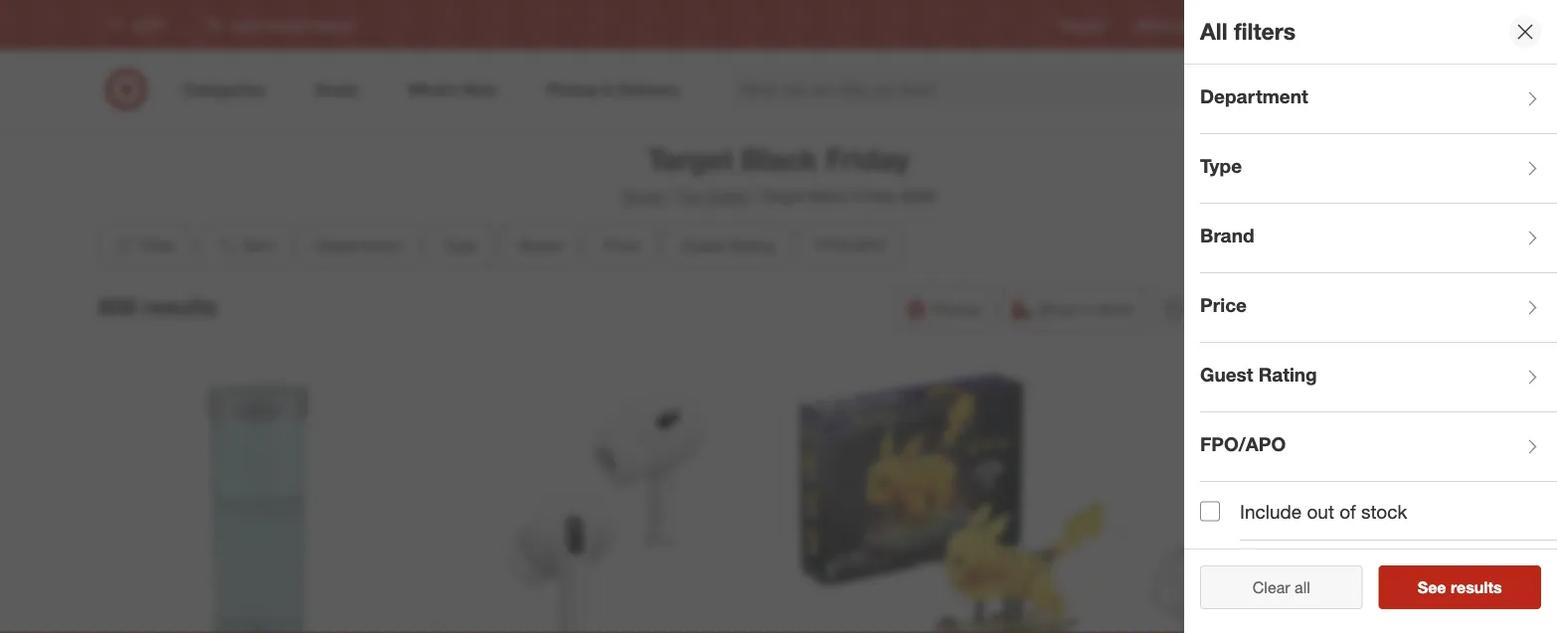 Task type: vqa. For each thing, say whether or not it's contained in the screenshot.
Clear
yes



Task type: locate. For each thing, give the bounding box(es) containing it.
top
[[678, 186, 703, 206]]

0 horizontal spatial price button
[[586, 224, 656, 267]]

1 vertical spatial price
[[1200, 294, 1247, 317]]

0 horizontal spatial type button
[[426, 224, 494, 267]]

1 horizontal spatial guest rating button
[[1200, 343, 1557, 413]]

/
[[668, 186, 674, 206], [752, 186, 757, 206]]

brand
[[1200, 224, 1254, 247], [519, 236, 562, 255]]

0 horizontal spatial fpo/apo
[[816, 236, 886, 255]]

1 horizontal spatial guest rating
[[1200, 364, 1317, 386]]

608 results
[[98, 293, 217, 321]]

0 vertical spatial rating
[[728, 236, 774, 255]]

1 vertical spatial type button
[[426, 224, 494, 267]]

results right see
[[1451, 578, 1502, 597]]

type
[[1200, 155, 1242, 178], [443, 236, 477, 255]]

all filters dialog
[[1184, 0, 1557, 633]]

rating down delivery
[[1258, 364, 1317, 386]]

all filters
[[1200, 18, 1296, 45]]

0 horizontal spatial /
[[668, 186, 674, 206]]

sort button
[[199, 224, 291, 267]]

type button
[[1200, 134, 1557, 204], [426, 224, 494, 267]]

guest down top deals link
[[681, 236, 724, 255]]

deals
[[708, 186, 748, 206]]

see
[[1418, 578, 1446, 597]]

1 horizontal spatial fpo/apo
[[1200, 433, 1286, 456]]

price inside all filters dialog
[[1200, 294, 1247, 317]]

of
[[1339, 500, 1356, 523]]

delivery
[[1268, 299, 1325, 319]]

0 horizontal spatial department button
[[299, 224, 418, 267]]

black up deals
[[741, 141, 818, 176]]

department
[[1200, 85, 1308, 108], [316, 236, 401, 255]]

results inside button
[[1451, 578, 1502, 597]]

fpo/apo inside all filters dialog
[[1200, 433, 1286, 456]]

sort
[[244, 236, 274, 255]]

1 vertical spatial results
[[1451, 578, 1502, 597]]

0 vertical spatial price
[[603, 236, 640, 255]]

rating down deals
[[728, 236, 774, 255]]

guest rating down deals
[[681, 236, 774, 255]]

1 horizontal spatial brand button
[[1200, 204, 1557, 273]]

airpods pro (2nd generation) with magsafe case (usb‑c) image
[[452, 374, 758, 633], [452, 374, 758, 633]]

price button
[[586, 224, 656, 267], [1200, 273, 1557, 343]]

brand inside all filters dialog
[[1200, 224, 1254, 247]]

1 horizontal spatial fpo/apo button
[[1200, 413, 1557, 482]]

ad
[[1178, 17, 1192, 32]]

0 vertical spatial guest rating
[[681, 236, 774, 255]]

0 horizontal spatial brand button
[[502, 224, 578, 267]]

redcard
[[1224, 17, 1272, 32]]

1 horizontal spatial type button
[[1200, 134, 1557, 204]]

1 horizontal spatial department button
[[1200, 65, 1557, 134]]

0 horizontal spatial price
[[603, 236, 640, 255]]

1 horizontal spatial price button
[[1200, 273, 1557, 343]]

guest rating
[[681, 236, 774, 255], [1200, 364, 1317, 386]]

1 horizontal spatial brand
[[1200, 224, 1254, 247]]

0 vertical spatial fpo/apo
[[816, 236, 886, 255]]

price
[[603, 236, 640, 255], [1200, 294, 1247, 317]]

1 horizontal spatial department
[[1200, 85, 1308, 108]]

see results button
[[1379, 566, 1541, 610]]

pickup button
[[895, 287, 993, 331]]

fpo/apo button
[[799, 224, 902, 267], [1200, 413, 1557, 482]]

friday
[[826, 141, 910, 176], [853, 186, 897, 206]]

0 vertical spatial department
[[1200, 85, 1308, 108]]

guest rating button
[[664, 224, 791, 267], [1200, 343, 1557, 413]]

filter
[[141, 236, 176, 255]]

0 vertical spatial department button
[[1200, 65, 1557, 134]]

target right deals
[[761, 186, 804, 206]]

price down target link
[[603, 236, 640, 255]]

1 horizontal spatial results
[[1451, 578, 1502, 597]]

fpo/apo button up stock
[[1200, 413, 1557, 482]]

results
[[143, 293, 217, 321], [1451, 578, 1502, 597]]

guest down same
[[1200, 364, 1253, 386]]

0 vertical spatial results
[[143, 293, 217, 321]]

results right 608
[[143, 293, 217, 321]]

0 horizontal spatial guest rating
[[681, 236, 774, 255]]

0 vertical spatial fpo/apo button
[[799, 224, 902, 267]]

0 horizontal spatial results
[[143, 293, 217, 321]]

guest
[[681, 236, 724, 255], [1200, 364, 1253, 386]]

1 vertical spatial guest
[[1200, 364, 1253, 386]]

mega pokémon motion pikachu mechanized building set - 1092pcs image
[[798, 374, 1104, 633], [798, 374, 1104, 633]]

see results
[[1418, 578, 1502, 597]]

0 horizontal spatial guest
[[681, 236, 724, 255]]

department button
[[1200, 65, 1557, 134], [299, 224, 418, 267]]

0 horizontal spatial rating
[[728, 236, 774, 255]]

department button inside all filters dialog
[[1200, 65, 1557, 134]]

black left (608)
[[809, 186, 849, 206]]

1 horizontal spatial rating
[[1258, 364, 1317, 386]]

0 vertical spatial price button
[[586, 224, 656, 267]]

search
[[1209, 82, 1257, 101]]

1 vertical spatial guest rating
[[1200, 364, 1317, 386]]

filter button
[[98, 224, 191, 267]]

0 vertical spatial type
[[1200, 155, 1242, 178]]

kitchenaid 5.5 quart bowl-lift stand mixer - ksm55 image
[[1144, 374, 1451, 633], [1144, 374, 1451, 633]]

1 vertical spatial department
[[316, 236, 401, 255]]

all
[[1295, 578, 1310, 597]]

1 horizontal spatial guest
[[1200, 364, 1253, 386]]

0 horizontal spatial type
[[443, 236, 477, 255]]

brand button
[[1200, 204, 1557, 273], [502, 224, 578, 267]]

0 vertical spatial type button
[[1200, 134, 1557, 204]]

rating inside all filters dialog
[[1258, 364, 1317, 386]]

1 horizontal spatial type
[[1200, 155, 1242, 178]]

/ right deals
[[752, 186, 757, 206]]

1 vertical spatial fpo/apo
[[1200, 433, 1286, 456]]

0 vertical spatial guest rating button
[[664, 224, 791, 267]]

1 horizontal spatial /
[[752, 186, 757, 206]]

1 horizontal spatial price
[[1200, 294, 1247, 317]]

fpo/apo
[[816, 236, 886, 255], [1200, 433, 1286, 456]]

friday up (608)
[[826, 141, 910, 176]]

include out of stock
[[1240, 500, 1407, 523]]

friday left (608)
[[853, 186, 897, 206]]

rating
[[728, 236, 774, 255], [1258, 364, 1317, 386]]

guest rating down same day delivery
[[1200, 364, 1317, 386]]

day
[[1236, 299, 1263, 319]]

results for 608 results
[[143, 293, 217, 321]]

1 vertical spatial rating
[[1258, 364, 1317, 386]]

keurig k-mini single-serve k-cup pod coffee maker image
[[106, 374, 412, 633], [106, 374, 412, 633]]

price left delivery
[[1200, 294, 1247, 317]]

weekly ad link
[[1136, 16, 1192, 33]]

fpo/apo button down (608)
[[799, 224, 902, 267]]

black
[[741, 141, 818, 176], [809, 186, 849, 206]]

0 horizontal spatial guest rating button
[[664, 224, 791, 267]]

same day delivery button
[[1154, 287, 1338, 331]]

target
[[648, 141, 733, 176], [621, 186, 664, 206], [761, 186, 804, 206]]

What can we help you find? suggestions appear below search field
[[728, 68, 1223, 111]]

1 vertical spatial black
[[809, 186, 849, 206]]

0 horizontal spatial department
[[316, 236, 401, 255]]

1 vertical spatial department button
[[299, 224, 418, 267]]

clear
[[1253, 578, 1290, 597]]

/ left the 'top'
[[668, 186, 674, 206]]



Task type: describe. For each thing, give the bounding box(es) containing it.
all
[[1200, 18, 1228, 45]]

guest inside all filters dialog
[[1200, 364, 1253, 386]]

weekly ad
[[1136, 17, 1192, 32]]

store
[[1097, 299, 1133, 319]]

target left the 'top'
[[621, 186, 664, 206]]

stock
[[1361, 500, 1407, 523]]

registry link
[[1060, 16, 1104, 33]]

target link
[[621, 186, 664, 206]]

1 vertical spatial fpo/apo button
[[1200, 413, 1557, 482]]

(608)
[[901, 186, 936, 206]]

type inside all filters dialog
[[1200, 155, 1242, 178]]

target up the 'top'
[[648, 141, 733, 176]]

1 vertical spatial friday
[[853, 186, 897, 206]]

0 vertical spatial friday
[[826, 141, 910, 176]]

0 horizontal spatial brand
[[519, 236, 562, 255]]

guest rating inside all filters dialog
[[1200, 364, 1317, 386]]

shop
[[1038, 299, 1076, 319]]

department inside all filters dialog
[[1200, 85, 1308, 108]]

results for see results
[[1451, 578, 1502, 597]]

clear all button
[[1200, 566, 1363, 610]]

top deals link
[[678, 186, 748, 206]]

pickup
[[932, 299, 980, 319]]

search button
[[1209, 68, 1257, 115]]

Include out of stock checkbox
[[1200, 502, 1220, 522]]

1 vertical spatial price button
[[1200, 273, 1557, 343]]

target black friday target / top deals / target black friday (608)
[[621, 141, 936, 206]]

same
[[1190, 299, 1232, 319]]

0 horizontal spatial fpo/apo button
[[799, 224, 902, 267]]

filters
[[1234, 18, 1296, 45]]

1 vertical spatial guest rating button
[[1200, 343, 1557, 413]]

same day delivery
[[1190, 299, 1325, 319]]

1 vertical spatial type
[[443, 236, 477, 255]]

shop in store button
[[1001, 287, 1146, 331]]

in
[[1080, 299, 1092, 319]]

0 vertical spatial black
[[741, 141, 818, 176]]

clear all
[[1253, 578, 1310, 597]]

0 vertical spatial guest
[[681, 236, 724, 255]]

shop in store
[[1038, 299, 1133, 319]]

out
[[1307, 500, 1334, 523]]

608
[[98, 293, 137, 321]]

2 / from the left
[[752, 186, 757, 206]]

registry
[[1060, 17, 1104, 32]]

1 / from the left
[[668, 186, 674, 206]]

weekly
[[1136, 17, 1174, 32]]

include
[[1240, 500, 1302, 523]]

redcard link
[[1224, 16, 1272, 33]]



